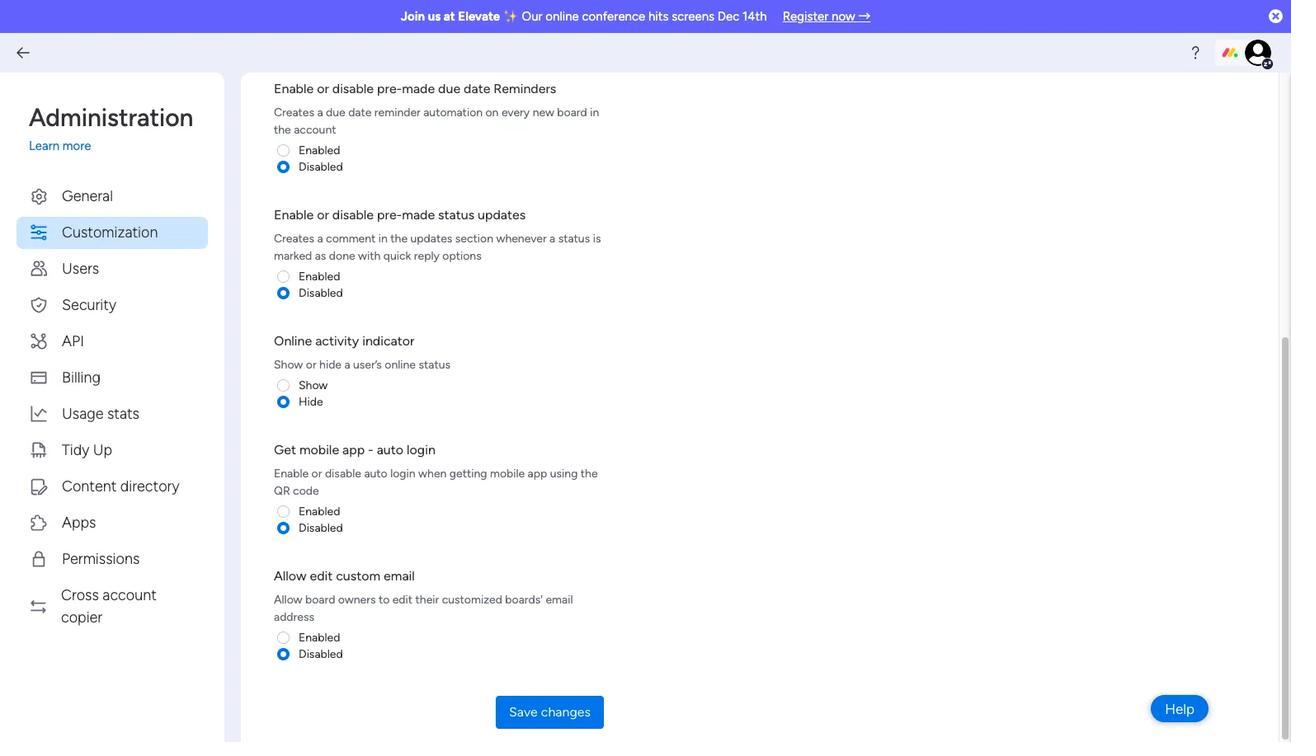 Task type: vqa. For each thing, say whether or not it's contained in the screenshot.


Task type: locate. For each thing, give the bounding box(es) containing it.
1 vertical spatial auto
[[364, 467, 388, 481]]

1 horizontal spatial account
[[294, 123, 336, 137]]

cross
[[61, 586, 99, 605]]

learn more link
[[29, 137, 208, 156]]

board up address
[[305, 593, 335, 607]]

2 creates from the top
[[274, 232, 315, 246]]

1 vertical spatial show
[[299, 378, 328, 393]]

1 horizontal spatial online
[[546, 9, 579, 24]]

1 vertical spatial in
[[379, 232, 388, 246]]

disable
[[332, 80, 374, 96], [332, 207, 374, 222], [325, 467, 362, 481]]

enabled for enable or disable pre-made status updates
[[299, 270, 340, 284]]

1 horizontal spatial edit
[[393, 593, 413, 607]]

0 vertical spatial auto
[[377, 442, 404, 458]]

due inside the creates a due date reminder automation on every new board in the account
[[326, 105, 346, 119]]

board
[[557, 105, 588, 119], [305, 593, 335, 607]]

disabled for allow edit custom email
[[299, 648, 343, 662]]

status up section
[[438, 207, 475, 222]]

due up automation
[[438, 80, 461, 96]]

1 vertical spatial due
[[326, 105, 346, 119]]

help image
[[1188, 45, 1204, 61]]

the inside the creates a due date reminder automation on every new board in the account
[[274, 123, 291, 137]]

edit left custom on the bottom of the page
[[310, 568, 333, 584]]

1 vertical spatial online
[[385, 358, 416, 372]]

api button
[[17, 326, 208, 358]]

online
[[546, 9, 579, 24], [385, 358, 416, 372]]

1 vertical spatial edit
[[393, 593, 413, 607]]

1 vertical spatial the
[[391, 232, 408, 246]]

made
[[402, 80, 435, 96], [402, 207, 435, 222]]

2 enabled from the top
[[299, 270, 340, 284]]

disabled down address
[[299, 648, 343, 662]]

copier
[[61, 609, 102, 627]]

0 horizontal spatial in
[[379, 232, 388, 246]]

1 vertical spatial board
[[305, 593, 335, 607]]

✨
[[503, 9, 519, 24]]

0 vertical spatial edit
[[310, 568, 333, 584]]

enable or disable pre-made due date reminders
[[274, 80, 557, 96]]

enabled for allow edit custom email
[[299, 631, 340, 645]]

1 vertical spatial pre-
[[377, 207, 402, 222]]

1 horizontal spatial the
[[391, 232, 408, 246]]

0 vertical spatial allow
[[274, 568, 307, 584]]

0 vertical spatial online
[[546, 9, 579, 24]]

show for show
[[299, 378, 328, 393]]

login
[[407, 442, 436, 458], [391, 467, 416, 481]]

date
[[464, 80, 491, 96], [348, 105, 372, 119]]

cross account copier button
[[17, 580, 208, 634]]

online
[[274, 333, 312, 349]]

enable for enable or disable pre-made status updates
[[274, 207, 314, 222]]

due
[[438, 80, 461, 96], [326, 105, 346, 119]]

creates inside creates a comment in the updates section whenever a status is marked as done with quick reply options
[[274, 232, 315, 246]]

usage
[[62, 405, 104, 423]]

show
[[274, 358, 303, 372], [299, 378, 328, 393]]

app left using
[[528, 467, 548, 481]]

custom
[[336, 568, 381, 584]]

made up creates a comment in the updates section whenever a status is marked as done with quick reply options
[[402, 207, 435, 222]]

0 vertical spatial account
[[294, 123, 336, 137]]

in
[[590, 105, 599, 119], [379, 232, 388, 246]]

board right new
[[557, 105, 588, 119]]

updates
[[478, 207, 526, 222], [411, 232, 453, 246]]

comment
[[326, 232, 376, 246]]

2 vertical spatial enable
[[274, 467, 309, 481]]

app inside enable or disable auto login when getting mobile app using the qr code
[[528, 467, 548, 481]]

email right boards' at the left of page
[[546, 593, 573, 607]]

enabled
[[299, 143, 340, 157], [299, 270, 340, 284], [299, 505, 340, 519], [299, 631, 340, 645]]

0 horizontal spatial date
[[348, 105, 372, 119]]

pre- up the quick
[[377, 207, 402, 222]]

status
[[438, 207, 475, 222], [559, 232, 590, 246], [419, 358, 451, 372]]

enable inside enable or disable auto login when getting mobile app using the qr code
[[274, 467, 309, 481]]

0 vertical spatial in
[[590, 105, 599, 119]]

1 vertical spatial mobile
[[490, 467, 525, 481]]

0 vertical spatial the
[[274, 123, 291, 137]]

or for enable or disable auto login when getting mobile app using the qr code
[[312, 467, 322, 481]]

new
[[533, 105, 555, 119]]

2 made from the top
[[402, 207, 435, 222]]

2 vertical spatial status
[[419, 358, 451, 372]]

0 vertical spatial pre-
[[377, 80, 402, 96]]

1 vertical spatial status
[[559, 232, 590, 246]]

1 horizontal spatial email
[[546, 593, 573, 607]]

allow board owners to edit their customized boards' email address
[[274, 593, 573, 624]]

0 vertical spatial board
[[557, 105, 588, 119]]

1 vertical spatial made
[[402, 207, 435, 222]]

auto right the '-'
[[377, 442, 404, 458]]

1 vertical spatial disable
[[332, 207, 374, 222]]

1 horizontal spatial updates
[[478, 207, 526, 222]]

creates for enable or disable pre-made due date reminders
[[274, 105, 315, 119]]

0 vertical spatial due
[[438, 80, 461, 96]]

updates up whenever at the left of page
[[478, 207, 526, 222]]

join
[[401, 9, 425, 24]]

owners
[[338, 593, 376, 607]]

account inside the creates a due date reminder automation on every new board in the account
[[294, 123, 336, 137]]

0 horizontal spatial app
[[343, 442, 365, 458]]

app
[[343, 442, 365, 458], [528, 467, 548, 481]]

1 horizontal spatial in
[[590, 105, 599, 119]]

1 enabled from the top
[[299, 143, 340, 157]]

options
[[443, 249, 482, 263]]

3 enabled from the top
[[299, 505, 340, 519]]

auto
[[377, 442, 404, 458], [364, 467, 388, 481]]

disabled down as at the left top of page
[[299, 286, 343, 300]]

2 enable from the top
[[274, 207, 314, 222]]

1 vertical spatial date
[[348, 105, 372, 119]]

2 vertical spatial disable
[[325, 467, 362, 481]]

creates for enable or disable pre-made status updates
[[274, 232, 315, 246]]

3 enable from the top
[[274, 467, 309, 481]]

0 horizontal spatial account
[[103, 586, 157, 605]]

0 horizontal spatial updates
[[411, 232, 453, 246]]

apps
[[62, 514, 96, 532]]

account
[[294, 123, 336, 137], [103, 586, 157, 605]]

mobile
[[300, 442, 339, 458], [490, 467, 525, 481]]

boards'
[[505, 593, 543, 607]]

4 enabled from the top
[[299, 631, 340, 645]]

-
[[368, 442, 374, 458]]

hide
[[299, 395, 323, 409]]

enable
[[274, 80, 314, 96], [274, 207, 314, 222], [274, 467, 309, 481]]

pre- for due
[[377, 80, 402, 96]]

0 vertical spatial show
[[274, 358, 303, 372]]

1 disabled from the top
[[299, 160, 343, 174]]

1 creates from the top
[[274, 105, 315, 119]]

→
[[859, 9, 871, 24]]

indicator
[[363, 333, 415, 349]]

a right whenever at the left of page
[[550, 232, 556, 246]]

1 allow from the top
[[274, 568, 307, 584]]

allow edit custom email
[[274, 568, 415, 584]]

using
[[550, 467, 578, 481]]

enable for enable or disable pre-made due date reminders
[[274, 80, 314, 96]]

1 horizontal spatial due
[[438, 80, 461, 96]]

1 vertical spatial app
[[528, 467, 548, 481]]

1 vertical spatial account
[[103, 586, 157, 605]]

mobile right getting
[[490, 467, 525, 481]]

show for show or hide a user's online status
[[274, 358, 303, 372]]

disabled up comment
[[299, 160, 343, 174]]

or for show or hide a user's online status
[[306, 358, 317, 372]]

security
[[62, 296, 116, 314]]

0 vertical spatial login
[[407, 442, 436, 458]]

disable inside enable or disable auto login when getting mobile app using the qr code
[[325, 467, 362, 481]]

1 made from the top
[[402, 80, 435, 96]]

permissions button
[[17, 544, 208, 576]]

customization button
[[17, 217, 208, 249]]

2 vertical spatial the
[[581, 467, 598, 481]]

general
[[62, 187, 113, 205]]

quick
[[384, 249, 411, 263]]

help button
[[1152, 696, 1209, 723]]

made up reminder
[[402, 80, 435, 96]]

1 vertical spatial updates
[[411, 232, 453, 246]]

0 vertical spatial date
[[464, 80, 491, 96]]

login up when
[[407, 442, 436, 458]]

or
[[317, 80, 329, 96], [317, 207, 329, 222], [306, 358, 317, 372], [312, 467, 322, 481]]

0 horizontal spatial board
[[305, 593, 335, 607]]

join us at elevate ✨ our online conference hits screens dec 14th
[[401, 9, 767, 24]]

save changes button
[[496, 696, 604, 729]]

app left the '-'
[[343, 442, 365, 458]]

1 vertical spatial enable
[[274, 207, 314, 222]]

edit
[[310, 568, 333, 584], [393, 593, 413, 607]]

0 horizontal spatial edit
[[310, 568, 333, 584]]

or inside enable or disable auto login when getting mobile app using the qr code
[[312, 467, 322, 481]]

online right the our
[[546, 9, 579, 24]]

status left is
[[559, 232, 590, 246]]

updates up reply
[[411, 232, 453, 246]]

2 horizontal spatial the
[[581, 467, 598, 481]]

email up to
[[384, 568, 415, 584]]

status right user's
[[419, 358, 451, 372]]

0 horizontal spatial the
[[274, 123, 291, 137]]

1 pre- from the top
[[377, 80, 402, 96]]

4 disabled from the top
[[299, 648, 343, 662]]

disabled down code
[[299, 521, 343, 535]]

pre- for status
[[377, 207, 402, 222]]

status inside creates a comment in the updates section whenever a status is marked as done with quick reply options
[[559, 232, 590, 246]]

3 disabled from the top
[[299, 521, 343, 535]]

0 vertical spatial status
[[438, 207, 475, 222]]

show down online
[[274, 358, 303, 372]]

in up with
[[379, 232, 388, 246]]

made for due
[[402, 80, 435, 96]]

1 horizontal spatial mobile
[[490, 467, 525, 481]]

1 vertical spatial email
[[546, 593, 573, 607]]

login inside enable or disable auto login when getting mobile app using the qr code
[[391, 467, 416, 481]]

date up on
[[464, 80, 491, 96]]

or for enable or disable pre-made status updates
[[317, 207, 329, 222]]

pre-
[[377, 80, 402, 96], [377, 207, 402, 222]]

mobile right get
[[300, 442, 339, 458]]

the
[[274, 123, 291, 137], [391, 232, 408, 246], [581, 467, 598, 481]]

creates a comment in the updates section whenever a status is marked as done with quick reply options
[[274, 232, 601, 263]]

0 horizontal spatial due
[[326, 105, 346, 119]]

disabled for enable or disable pre-made due date reminders
[[299, 160, 343, 174]]

a right hide
[[345, 358, 350, 372]]

in inside creates a comment in the updates section whenever a status is marked as done with quick reply options
[[379, 232, 388, 246]]

in inside the creates a due date reminder automation on every new board in the account
[[590, 105, 599, 119]]

1 vertical spatial creates
[[274, 232, 315, 246]]

in right new
[[590, 105, 599, 119]]

2 pre- from the top
[[377, 207, 402, 222]]

0 vertical spatial mobile
[[300, 442, 339, 458]]

creates inside the creates a due date reminder automation on every new board in the account
[[274, 105, 315, 119]]

0 vertical spatial disable
[[332, 80, 374, 96]]

made for status
[[402, 207, 435, 222]]

their
[[416, 593, 439, 607]]

address
[[274, 610, 314, 624]]

0 vertical spatial creates
[[274, 105, 315, 119]]

auto down the '-'
[[364, 467, 388, 481]]

1 horizontal spatial board
[[557, 105, 588, 119]]

login left when
[[391, 467, 416, 481]]

0 vertical spatial enable
[[274, 80, 314, 96]]

usage stats button
[[17, 398, 208, 430]]

allow inside allow board owners to edit their customized boards' email address
[[274, 593, 303, 607]]

a left reminder
[[317, 105, 323, 119]]

creates
[[274, 105, 315, 119], [274, 232, 315, 246]]

2 disabled from the top
[[299, 286, 343, 300]]

1 vertical spatial allow
[[274, 593, 303, 607]]

1 horizontal spatial app
[[528, 467, 548, 481]]

pre- up reminder
[[377, 80, 402, 96]]

1 enable from the top
[[274, 80, 314, 96]]

edit right to
[[393, 593, 413, 607]]

allow
[[274, 568, 307, 584], [274, 593, 303, 607]]

date left reminder
[[348, 105, 372, 119]]

due left reminder
[[326, 105, 346, 119]]

learn
[[29, 139, 59, 154]]

0 vertical spatial made
[[402, 80, 435, 96]]

1 vertical spatial login
[[391, 467, 416, 481]]

automation
[[424, 105, 483, 119]]

get mobile app - auto login
[[274, 442, 436, 458]]

jacob simon image
[[1246, 40, 1272, 66]]

2 allow from the top
[[274, 593, 303, 607]]

show up hide
[[299, 378, 328, 393]]

0 vertical spatial email
[[384, 568, 415, 584]]

board inside the creates a due date reminder automation on every new board in the account
[[557, 105, 588, 119]]

online down indicator
[[385, 358, 416, 372]]



Task type: describe. For each thing, give the bounding box(es) containing it.
hits
[[649, 9, 669, 24]]

0 vertical spatial app
[[343, 442, 365, 458]]

a inside the creates a due date reminder automation on every new board in the account
[[317, 105, 323, 119]]

usage stats
[[62, 405, 139, 423]]

email inside allow board owners to edit their customized boards' email address
[[546, 593, 573, 607]]

to
[[379, 593, 390, 607]]

date inside the creates a due date reminder automation on every new board in the account
[[348, 105, 372, 119]]

a up as at the left top of page
[[317, 232, 323, 246]]

users button
[[17, 253, 208, 285]]

get
[[274, 442, 296, 458]]

allow for allow edit custom email
[[274, 568, 307, 584]]

edit inside allow board owners to edit their customized boards' email address
[[393, 593, 413, 607]]

on
[[486, 105, 499, 119]]

with
[[358, 249, 381, 263]]

auto inside enable or disable auto login when getting mobile app using the qr code
[[364, 467, 388, 481]]

enabled for enable or disable pre-made due date reminders
[[299, 143, 340, 157]]

reply
[[414, 249, 440, 263]]

online activity indicator
[[274, 333, 415, 349]]

activity
[[315, 333, 359, 349]]

permissions
[[62, 550, 140, 568]]

allow for allow board owners to edit their customized boards' email address
[[274, 593, 303, 607]]

dec
[[718, 9, 740, 24]]

help
[[1166, 701, 1195, 718]]

as
[[315, 249, 326, 263]]

14th
[[743, 9, 767, 24]]

administration learn more
[[29, 103, 193, 154]]

0 vertical spatial updates
[[478, 207, 526, 222]]

register now → link
[[783, 9, 871, 24]]

enabled for get mobile app - auto login
[[299, 505, 340, 519]]

apps button
[[17, 507, 208, 539]]

customized
[[442, 593, 503, 607]]

api
[[62, 332, 84, 350]]

stats
[[107, 405, 139, 423]]

board inside allow board owners to edit their customized boards' email address
[[305, 593, 335, 607]]

billing button
[[17, 362, 208, 394]]

disable for enable or disable pre-made due date reminders
[[332, 80, 374, 96]]

enable or disable auto login when getting mobile app using the qr code
[[274, 467, 598, 498]]

register
[[783, 9, 829, 24]]

tidy
[[62, 441, 89, 459]]

getting
[[450, 467, 487, 481]]

0 horizontal spatial email
[[384, 568, 415, 584]]

whenever
[[496, 232, 547, 246]]

at
[[444, 9, 455, 24]]

when
[[419, 467, 447, 481]]

now
[[832, 9, 856, 24]]

done
[[329, 249, 355, 263]]

content directory button
[[17, 471, 208, 503]]

1 horizontal spatial date
[[464, 80, 491, 96]]

reminders
[[494, 80, 557, 96]]

hide
[[320, 358, 342, 372]]

mobile inside enable or disable auto login when getting mobile app using the qr code
[[490, 467, 525, 481]]

the inside enable or disable auto login when getting mobile app using the qr code
[[581, 467, 598, 481]]

0 horizontal spatial online
[[385, 358, 416, 372]]

security button
[[17, 289, 208, 322]]

billing
[[62, 369, 101, 387]]

updates inside creates a comment in the updates section whenever a status is marked as done with quick reply options
[[411, 232, 453, 246]]

us
[[428, 9, 441, 24]]

disabled for get mobile app - auto login
[[299, 521, 343, 535]]

changes
[[541, 705, 591, 720]]

marked
[[274, 249, 312, 263]]

section
[[455, 232, 494, 246]]

administration
[[29, 103, 193, 133]]

screens
[[672, 9, 715, 24]]

code
[[293, 484, 319, 498]]

user's
[[353, 358, 382, 372]]

save changes
[[509, 705, 591, 720]]

tidy up
[[62, 441, 112, 459]]

or for enable or disable pre-made due date reminders
[[317, 80, 329, 96]]

0 horizontal spatial mobile
[[300, 442, 339, 458]]

disabled for enable or disable pre-made status updates
[[299, 286, 343, 300]]

every
[[502, 105, 530, 119]]

our
[[522, 9, 543, 24]]

general button
[[17, 180, 208, 213]]

creates a due date reminder automation on every new board in the account
[[274, 105, 599, 137]]

content directory
[[62, 478, 180, 496]]

is
[[593, 232, 601, 246]]

directory
[[120, 478, 180, 496]]

up
[[93, 441, 112, 459]]

qr
[[274, 484, 290, 498]]

back to workspace image
[[15, 45, 31, 61]]

enable for enable or disable auto login when getting mobile app using the qr code
[[274, 467, 309, 481]]

tidy up button
[[17, 435, 208, 467]]

account inside cross account copier
[[103, 586, 157, 605]]

the inside creates a comment in the updates section whenever a status is marked as done with quick reply options
[[391, 232, 408, 246]]

save
[[509, 705, 538, 720]]

content
[[62, 478, 117, 496]]

enable or disable pre-made status updates
[[274, 207, 526, 222]]

register now →
[[783, 9, 871, 24]]

reminder
[[375, 105, 421, 119]]

customization
[[62, 223, 158, 241]]

disable for enable or disable pre-made status updates
[[332, 207, 374, 222]]

elevate
[[458, 9, 500, 24]]

disable for enable or disable auto login when getting mobile app using the qr code
[[325, 467, 362, 481]]

more
[[63, 139, 91, 154]]

users
[[62, 260, 99, 278]]

conference
[[582, 9, 646, 24]]



